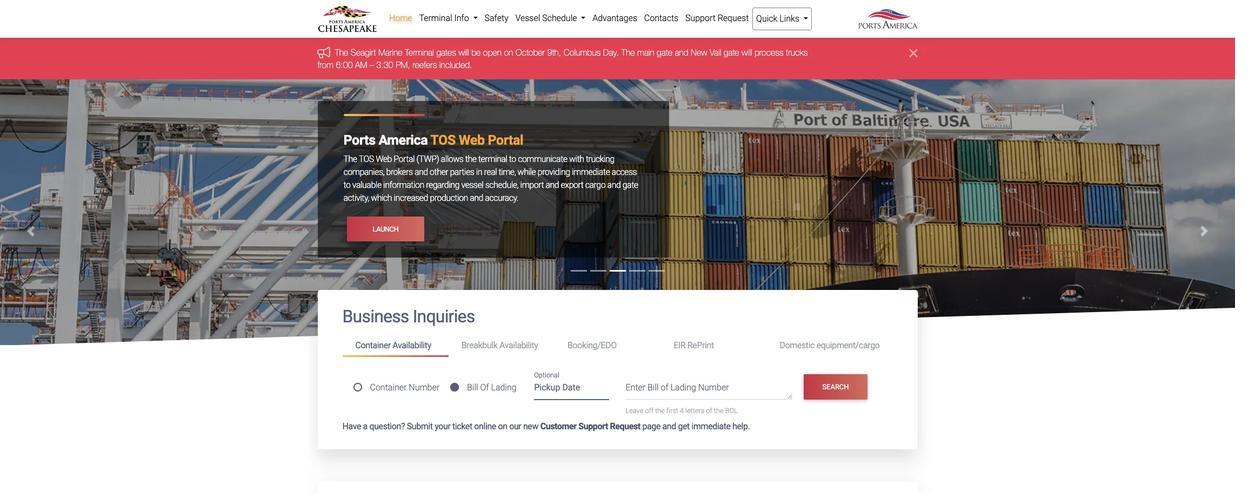 Task type: describe. For each thing, give the bounding box(es) containing it.
eir
[[674, 341, 686, 351]]

enter bill of lading number
[[626, 383, 729, 393]]

0 vertical spatial request
[[718, 13, 749, 23]]

breakbulk availability
[[462, 341, 538, 351]]

have
[[343, 422, 361, 432]]

3:30
[[377, 60, 393, 70]]

companies,
[[344, 167, 385, 177]]

in
[[476, 167, 482, 177]]

inquiries
[[413, 307, 475, 327]]

letters
[[686, 407, 705, 415]]

4
[[680, 407, 684, 415]]

business inquiries
[[343, 307, 475, 327]]

and down vessel
[[470, 193, 484, 203]]

info
[[455, 13, 469, 23]]

leave
[[626, 407, 644, 415]]

portal inside the tos web portal (twp) allows the terminal to communicate with trucking companies,                         brokers and other parties in real time, while providing immediate access to valuable                         information regarding vessel schedule, import and export cargo and gate activity, which increased production and accuracy.
[[394, 154, 415, 165]]

enter
[[626, 383, 646, 393]]

marine
[[379, 48, 403, 58]]

while
[[518, 167, 536, 177]]

advantages
[[593, 13, 638, 23]]

columbus
[[564, 48, 601, 58]]

booking/edo link
[[555, 336, 661, 356]]

terminal
[[479, 154, 508, 165]]

0 horizontal spatial number
[[409, 383, 440, 393]]

parties
[[450, 167, 474, 177]]

1 horizontal spatial number
[[699, 383, 729, 393]]

accuracy.
[[485, 193, 519, 203]]

process
[[755, 48, 784, 58]]

gate inside the tos web portal (twp) allows the terminal to communicate with trucking companies,                         brokers and other parties in real time, while providing immediate access to valuable                         information regarding vessel schedule, import and export cargo and gate activity, which increased production and accuracy.
[[623, 180, 639, 190]]

trucking
[[586, 154, 615, 165]]

reprint
[[688, 341, 714, 351]]

(twp)
[[417, 154, 439, 165]]

business
[[343, 307, 409, 327]]

support inside "business inquiries" main content
[[579, 422, 608, 432]]

cargo
[[586, 180, 606, 190]]

terminal info link
[[416, 8, 481, 29]]

our
[[510, 422, 522, 432]]

question?
[[370, 422, 405, 432]]

import
[[521, 180, 544, 190]]

2 will from the left
[[742, 48, 753, 58]]

and down access
[[608, 180, 621, 190]]

home link
[[386, 8, 416, 29]]

vail
[[710, 48, 722, 58]]

the seagirt marine terminal gates will be open on october 9th, columbus day. the main gate and new vail gate will process trucks from 6:00 am – 3:30 pm, reefers included. alert
[[0, 38, 1236, 80]]

america
[[379, 133, 428, 148]]

1 horizontal spatial gate
[[657, 48, 673, 58]]

information
[[383, 180, 424, 190]]

0 vertical spatial of
[[661, 383, 669, 393]]

have a question? submit your ticket online on our new customer support request page and get immediate help.
[[343, 422, 750, 432]]

search
[[823, 383, 849, 391]]

bullhorn image
[[318, 46, 335, 58]]

real
[[484, 167, 497, 177]]

and down (twp)
[[415, 167, 428, 177]]

get
[[678, 422, 690, 432]]

container availability link
[[343, 336, 449, 358]]

and down providing
[[546, 180, 559, 190]]

1 will from the left
[[459, 48, 469, 58]]

the inside the tos web portal (twp) allows the terminal to communicate with trucking companies,                         brokers and other parties in real time, while providing immediate access to valuable                         information regarding vessel schedule, import and export cargo and gate activity, which increased production and accuracy.
[[466, 154, 477, 165]]

2 horizontal spatial gate
[[724, 48, 740, 58]]

customer support request link
[[541, 422, 641, 432]]

9th,
[[548, 48, 562, 58]]

container availability
[[356, 341, 432, 351]]

main
[[638, 48, 655, 58]]

breakbulk availability link
[[449, 336, 555, 356]]

quick
[[757, 14, 778, 24]]

vessel schedule link
[[512, 8, 589, 29]]

page
[[643, 422, 661, 432]]

the right 'day.'
[[622, 48, 635, 58]]

ports
[[344, 133, 376, 148]]

providing
[[538, 167, 570, 177]]

availability for breakbulk availability
[[500, 341, 538, 351]]

on inside "business inquiries" main content
[[498, 422, 508, 432]]

tos web portal image
[[0, 80, 1236, 494]]

time,
[[499, 167, 516, 177]]

support request
[[686, 13, 749, 23]]

2 horizontal spatial the
[[714, 407, 724, 415]]

Enter Bill of Lading Number text field
[[626, 382, 793, 400]]

launch
[[373, 225, 399, 233]]

ticket
[[453, 422, 473, 432]]

the seagirt marine terminal gates will be open on october 9th, columbus day. the main gate and new vail gate will process trucks from 6:00 am – 3:30 pm, reefers included. link
[[318, 48, 808, 70]]

immediate inside "business inquiries" main content
[[692, 422, 731, 432]]

ports america tos web portal
[[344, 133, 524, 148]]

customer
[[541, 422, 577, 432]]

domestic equipment/cargo link
[[767, 336, 893, 356]]

with
[[570, 154, 584, 165]]



Task type: locate. For each thing, give the bounding box(es) containing it.
search button
[[804, 375, 868, 400]]

the up in
[[466, 154, 477, 165]]

availability
[[393, 341, 432, 351], [500, 341, 538, 351]]

close image
[[910, 47, 918, 60]]

1 vertical spatial request
[[610, 422, 641, 432]]

1 horizontal spatial request
[[718, 13, 749, 23]]

support right customer
[[579, 422, 608, 432]]

the up '6:00'
[[335, 48, 349, 58]]

safety
[[485, 13, 509, 23]]

1 vertical spatial portal
[[394, 154, 415, 165]]

gate
[[657, 48, 673, 58], [724, 48, 740, 58], [623, 180, 639, 190]]

1 vertical spatial container
[[370, 383, 407, 393]]

1 availability from the left
[[393, 341, 432, 351]]

on left our
[[498, 422, 508, 432]]

1 vertical spatial immediate
[[692, 422, 731, 432]]

vessel
[[516, 13, 540, 23]]

domestic equipment/cargo
[[780, 341, 880, 351]]

of
[[661, 383, 669, 393], [707, 407, 713, 415]]

0 horizontal spatial tos
[[359, 154, 374, 165]]

valuable
[[353, 180, 382, 190]]

export
[[561, 180, 584, 190]]

number up submit
[[409, 383, 440, 393]]

reefers
[[413, 60, 437, 70]]

bol
[[726, 407, 738, 415]]

0 horizontal spatial of
[[661, 383, 669, 393]]

terminal info
[[419, 13, 471, 23]]

contacts
[[645, 13, 679, 23]]

business inquiries main content
[[310, 291, 926, 494]]

lading
[[491, 383, 517, 393], [671, 383, 697, 393]]

immediate inside the tos web portal (twp) allows the terminal to communicate with trucking companies,                         brokers and other parties in real time, while providing immediate access to valuable                         information regarding vessel schedule, import and export cargo and gate activity, which increased production and accuracy.
[[572, 167, 610, 177]]

support
[[686, 13, 716, 23], [579, 422, 608, 432]]

number up bol
[[699, 383, 729, 393]]

container for container number
[[370, 383, 407, 393]]

activity,
[[344, 193, 369, 203]]

0 vertical spatial on
[[504, 48, 513, 58]]

vessel schedule
[[516, 13, 579, 23]]

1 vertical spatial tos
[[359, 154, 374, 165]]

will left be
[[459, 48, 469, 58]]

am
[[355, 60, 367, 70]]

0 horizontal spatial gate
[[623, 180, 639, 190]]

and inside "business inquiries" main content
[[663, 422, 677, 432]]

1 vertical spatial to
[[344, 180, 351, 190]]

bill of lading
[[467, 383, 517, 393]]

1 horizontal spatial tos
[[431, 133, 456, 148]]

on
[[504, 48, 513, 58], [498, 422, 508, 432]]

other
[[430, 167, 448, 177]]

immediate down letters
[[692, 422, 731, 432]]

and left get in the right of the page
[[663, 422, 677, 432]]

terminal up reefers
[[405, 48, 434, 58]]

the right off
[[656, 407, 665, 415]]

october
[[516, 48, 545, 58]]

terminal
[[419, 13, 452, 23], [405, 48, 434, 58]]

the tos web portal (twp) allows the terminal to communicate with trucking companies,                         brokers and other parties in real time, while providing immediate access to valuable                         information regarding vessel schedule, import and export cargo and gate activity, which increased production and accuracy.
[[344, 154, 639, 203]]

leave off the first 4 letters of the bol
[[626, 407, 738, 415]]

pm,
[[396, 60, 410, 70]]

0 vertical spatial container
[[356, 341, 391, 351]]

which
[[371, 193, 392, 203]]

request
[[718, 13, 749, 23], [610, 422, 641, 432]]

on right open
[[504, 48, 513, 58]]

0 vertical spatial portal
[[488, 133, 524, 148]]

support request link
[[682, 8, 753, 29]]

web inside the tos web portal (twp) allows the terminal to communicate with trucking companies,                         brokers and other parties in real time, while providing immediate access to valuable                         information regarding vessel schedule, import and export cargo and gate activity, which increased production and accuracy.
[[376, 154, 392, 165]]

bill right enter
[[648, 383, 659, 393]]

web
[[459, 133, 485, 148], [376, 154, 392, 165]]

0 horizontal spatial will
[[459, 48, 469, 58]]

first
[[667, 407, 679, 415]]

container
[[356, 341, 391, 351], [370, 383, 407, 393]]

terminal left info
[[419, 13, 452, 23]]

and inside the seagirt marine terminal gates will be open on october 9th, columbus day. the main gate and new vail gate will process trucks from 6:00 am – 3:30 pm, reefers included.
[[675, 48, 689, 58]]

1 vertical spatial of
[[707, 407, 713, 415]]

quick links
[[757, 14, 802, 24]]

booking/edo
[[568, 341, 617, 351]]

request left quick
[[718, 13, 749, 23]]

be
[[472, 48, 481, 58]]

availability for container availability
[[393, 341, 432, 351]]

lading right of
[[491, 383, 517, 393]]

production
[[430, 193, 468, 203]]

of right letters
[[707, 407, 713, 415]]

0 horizontal spatial bill
[[467, 383, 478, 393]]

portal up terminal at the left top of page
[[488, 133, 524, 148]]

0 horizontal spatial immediate
[[572, 167, 610, 177]]

to up the activity,
[[344, 180, 351, 190]]

new
[[691, 48, 708, 58]]

gates
[[437, 48, 456, 58]]

tos up companies,
[[359, 154, 374, 165]]

tos inside the tos web portal (twp) allows the terminal to communicate with trucking companies,                         brokers and other parties in real time, while providing immediate access to valuable                         information regarding vessel schedule, import and export cargo and gate activity, which increased production and accuracy.
[[359, 154, 374, 165]]

on inside the seagirt marine terminal gates will be open on october 9th, columbus day. the main gate and new vail gate will process trucks from 6:00 am – 3:30 pm, reefers included.
[[504, 48, 513, 58]]

day.
[[603, 48, 619, 58]]

optional
[[534, 372, 560, 380]]

1 horizontal spatial lading
[[671, 383, 697, 393]]

web up allows
[[459, 133, 485, 148]]

0 horizontal spatial availability
[[393, 341, 432, 351]]

the
[[466, 154, 477, 165], [656, 407, 665, 415], [714, 407, 724, 415]]

0 horizontal spatial lading
[[491, 383, 517, 393]]

home
[[389, 13, 412, 23]]

–
[[370, 60, 374, 70]]

1 horizontal spatial the
[[656, 407, 665, 415]]

will
[[459, 48, 469, 58], [742, 48, 753, 58]]

portal up brokers
[[394, 154, 415, 165]]

1 horizontal spatial portal
[[488, 133, 524, 148]]

1 horizontal spatial will
[[742, 48, 753, 58]]

web up brokers
[[376, 154, 392, 165]]

availability down business inquiries
[[393, 341, 432, 351]]

0 horizontal spatial the
[[466, 154, 477, 165]]

gate down access
[[623, 180, 639, 190]]

included.
[[440, 60, 473, 70]]

will left process
[[742, 48, 753, 58]]

6:00
[[336, 60, 353, 70]]

0 horizontal spatial request
[[610, 422, 641, 432]]

request down leave
[[610, 422, 641, 432]]

2 availability from the left
[[500, 341, 538, 351]]

equipment/cargo
[[817, 341, 880, 351]]

of up first
[[661, 383, 669, 393]]

0 horizontal spatial support
[[579, 422, 608, 432]]

of
[[481, 383, 489, 393]]

1 vertical spatial terminal
[[405, 48, 434, 58]]

schedule
[[543, 13, 577, 23]]

container down business
[[356, 341, 391, 351]]

support up the new
[[686, 13, 716, 23]]

gate right main
[[657, 48, 673, 58]]

request inside "business inquiries" main content
[[610, 422, 641, 432]]

Optional text field
[[534, 379, 610, 401]]

increased
[[394, 193, 428, 203]]

0 vertical spatial to
[[509, 154, 516, 165]]

1 horizontal spatial web
[[459, 133, 485, 148]]

the for the seagirt marine terminal gates will be open on october 9th, columbus day. the main gate and new vail gate will process trucks from 6:00 am – 3:30 pm, reefers included.
[[335, 48, 349, 58]]

communicate
[[518, 154, 568, 165]]

availability right "breakbulk"
[[500, 341, 538, 351]]

container up question?
[[370, 383, 407, 393]]

open
[[483, 48, 502, 58]]

advantages link
[[589, 8, 641, 29]]

submit
[[407, 422, 433, 432]]

immediate
[[572, 167, 610, 177], [692, 422, 731, 432]]

vessel
[[462, 180, 484, 190]]

the left bol
[[714, 407, 724, 415]]

1 vertical spatial on
[[498, 422, 508, 432]]

the up companies,
[[344, 154, 357, 165]]

1 horizontal spatial bill
[[648, 383, 659, 393]]

help.
[[733, 422, 750, 432]]

1 horizontal spatial immediate
[[692, 422, 731, 432]]

breakbulk
[[462, 341, 498, 351]]

domestic
[[780, 341, 815, 351]]

trucks
[[786, 48, 808, 58]]

0 horizontal spatial portal
[[394, 154, 415, 165]]

lading up '4'
[[671, 383, 697, 393]]

number
[[409, 383, 440, 393], [699, 383, 729, 393]]

1 horizontal spatial support
[[686, 13, 716, 23]]

1 horizontal spatial to
[[509, 154, 516, 165]]

the inside the tos web portal (twp) allows the terminal to communicate with trucking companies,                         brokers and other parties in real time, while providing immediate access to valuable                         information regarding vessel schedule, import and export cargo and gate activity, which increased production and accuracy.
[[344, 154, 357, 165]]

contacts link
[[641, 8, 682, 29]]

quick links link
[[753, 8, 813, 30]]

1 vertical spatial web
[[376, 154, 392, 165]]

bill left of
[[467, 383, 478, 393]]

0 vertical spatial tos
[[431, 133, 456, 148]]

0 vertical spatial terminal
[[419, 13, 452, 23]]

terminal inside the seagirt marine terminal gates will be open on october 9th, columbus day. the main gate and new vail gate will process trucks from 6:00 am – 3:30 pm, reefers included.
[[405, 48, 434, 58]]

to
[[509, 154, 516, 165], [344, 180, 351, 190]]

gate right vail
[[724, 48, 740, 58]]

0 vertical spatial web
[[459, 133, 485, 148]]

0 horizontal spatial to
[[344, 180, 351, 190]]

tos
[[431, 133, 456, 148], [359, 154, 374, 165]]

immediate up cargo on the left top
[[572, 167, 610, 177]]

container number
[[370, 383, 440, 393]]

1 horizontal spatial availability
[[500, 341, 538, 351]]

schedule,
[[486, 180, 519, 190]]

off
[[645, 407, 654, 415]]

regarding
[[426, 180, 460, 190]]

0 vertical spatial immediate
[[572, 167, 610, 177]]

container for container availability
[[356, 341, 391, 351]]

tos up allows
[[431, 133, 456, 148]]

safety link
[[481, 8, 512, 29]]

and left the new
[[675, 48, 689, 58]]

0 vertical spatial support
[[686, 13, 716, 23]]

the for the tos web portal (twp) allows the terminal to communicate with trucking companies,                         brokers and other parties in real time, while providing immediate access to valuable                         information regarding vessel schedule, import and export cargo and gate activity, which increased production and accuracy.
[[344, 154, 357, 165]]

the seagirt marine terminal gates will be open on october 9th, columbus day. the main gate and new vail gate will process trucks from 6:00 am – 3:30 pm, reefers included.
[[318, 48, 808, 70]]

seagirt
[[351, 48, 376, 58]]

1 vertical spatial support
[[579, 422, 608, 432]]

allows
[[441, 154, 464, 165]]

to up time,
[[509, 154, 516, 165]]

1 horizontal spatial of
[[707, 407, 713, 415]]

0 horizontal spatial web
[[376, 154, 392, 165]]

eir reprint
[[674, 341, 714, 351]]



Task type: vqa. For each thing, say whether or not it's contained in the screenshot.
leftmost the a
no



